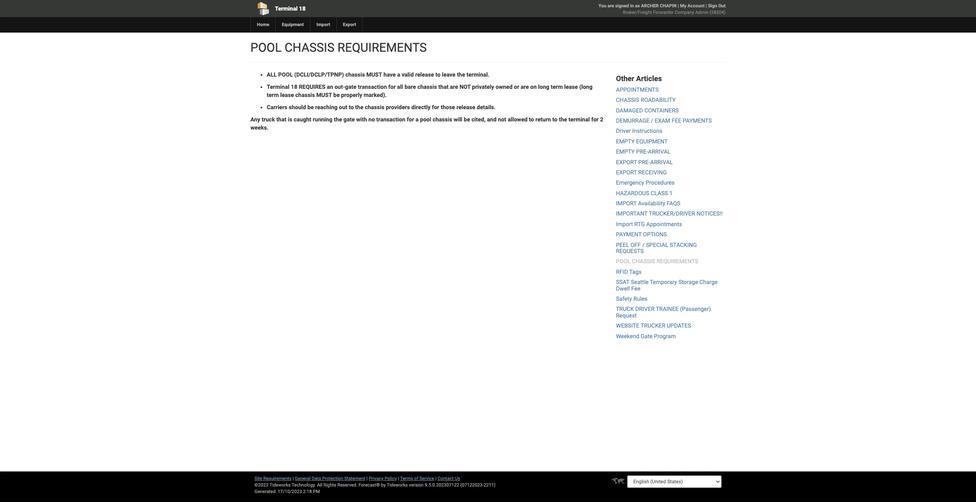 Task type: locate. For each thing, give the bounding box(es) containing it.
import
[[317, 22, 330, 27], [617, 221, 633, 228]]

class
[[651, 190, 669, 197]]

requirements inside other articles appointments chassis roadability damaged containers demurrage / exam fee payments driver instructions empty equipment empty pre-arrival export pre-arrival export receiving emergency procedures hazardous class 1 import availability faqs important trucker/driver notices!! import rtg appointments payment options peel off / special stacking requests pool chassis requirements rfid tags ssat seattle temporary storage charge dwell fee safety rules truck driver trainee (passenger) request website trucker updates weekend gate program
[[657, 259, 699, 265]]

term
[[551, 84, 563, 90], [267, 92, 279, 98]]

hazardous
[[617, 190, 650, 197]]

that left is
[[277, 116, 287, 123]]

driver instructions link
[[617, 128, 663, 134]]

are inside you are signed in as archer chapin | my account | sign out broker/freight forwarder company admin (58204)
[[608, 3, 615, 9]]

rtg
[[635, 221, 645, 228]]

be right should
[[308, 104, 314, 111]]

terminal up equipment
[[275, 5, 298, 12]]

is
[[288, 116, 293, 123]]

term right long
[[551, 84, 563, 90]]

chassis down those
[[433, 116, 453, 123]]

requirements up all pool (dcli/dclp/tpnp) chassis must have a valid release to leave the terminal. at the top
[[338, 40, 427, 55]]

0 vertical spatial pre-
[[637, 149, 649, 155]]

1 vertical spatial gate
[[344, 116, 355, 123]]

2 vertical spatial be
[[464, 116, 470, 123]]

lease up carriers
[[280, 92, 294, 98]]

for
[[389, 84, 396, 90], [432, 104, 440, 111], [407, 116, 414, 123], [592, 116, 599, 123]]

/ right off
[[643, 242, 645, 248]]

demurrage / exam fee payments link
[[617, 118, 712, 124]]

peel
[[617, 242, 630, 248]]

contact
[[438, 477, 454, 482]]

0 vertical spatial requirements
[[338, 40, 427, 55]]

chassis
[[418, 84, 437, 90], [296, 92, 315, 98], [365, 104, 385, 111], [433, 116, 453, 123]]

properly
[[341, 92, 363, 98]]

0 vertical spatial export
[[617, 159, 637, 166]]

be down the out- on the left top
[[334, 92, 340, 98]]

in
[[631, 3, 634, 9]]

terminal 18 requires an out-gate transaction for all bare chassis that are not privately owned or are on long term lease (long term lease chassis must be properly marked).
[[267, 84, 593, 98]]

2
[[601, 116, 604, 123]]

be inside any truck that is caught running the gate with no transaction for a pool chassis will be cited, and not allowed to return to the terminal for 2 weeks.
[[464, 116, 470, 123]]

export up export receiving link
[[617, 159, 637, 166]]

you are signed in as archer chapin | my account | sign out broker/freight forwarder company admin (58204)
[[599, 3, 726, 15]]

import inside other articles appointments chassis roadability damaged containers demurrage / exam fee payments driver instructions empty equipment empty pre-arrival export pre-arrival export receiving emergency procedures hazardous class 1 import availability faqs important trucker/driver notices!! import rtg appointments payment options peel off / special stacking requests pool chassis requirements rfid tags ssat seattle temporary storage charge dwell fee safety rules truck driver trainee (passenger) request website trucker updates weekend gate program
[[617, 221, 633, 228]]

gate inside terminal 18 requires an out-gate transaction for all bare chassis that are not privately owned or are on long term lease (long term lease chassis must be properly marked).
[[345, 84, 357, 90]]

owned
[[496, 84, 513, 90]]

a left 'valid'
[[397, 71, 401, 78]]

1 horizontal spatial be
[[334, 92, 340, 98]]

leave
[[442, 71, 456, 78]]

pool down home 'link'
[[251, 40, 282, 55]]

pool inside other articles appointments chassis roadability damaged containers demurrage / exam fee payments driver instructions empty equipment empty pre-arrival export pre-arrival export receiving emergency procedures hazardous class 1 import availability faqs important trucker/driver notices!! import rtg appointments payment options peel off / special stacking requests pool chassis requirements rfid tags ssat seattle temporary storage charge dwell fee safety rules truck driver trainee (passenger) request website trucker updates weekend gate program
[[617, 259, 631, 265]]

pool up rfid
[[617, 259, 631, 265]]

2 horizontal spatial be
[[464, 116, 470, 123]]

0 vertical spatial empty
[[617, 138, 635, 145]]

faqs
[[667, 200, 681, 207]]

pre- down empty equipment link
[[637, 149, 649, 155]]

18 inside terminal 18 requires an out-gate transaction for all bare chassis that are not privately owned or are on long term lease (long term lease chassis must be properly marked).
[[291, 84, 298, 90]]

chassis
[[285, 40, 335, 55], [617, 97, 640, 103], [632, 259, 656, 265]]

trainee
[[656, 306, 679, 313]]

import up payment
[[617, 221, 633, 228]]

rfid tags link
[[617, 269, 642, 275]]

service
[[420, 477, 435, 482]]

0 vertical spatial gate
[[345, 84, 357, 90]]

are right the "or" at the right of page
[[521, 84, 529, 90]]

updates
[[667, 323, 692, 329]]

directly
[[412, 104, 431, 111]]

gate up the properly
[[345, 84, 357, 90]]

chassis right bare
[[418, 84, 437, 90]]

transaction up marked). on the top of page
[[358, 84, 387, 90]]

0 vertical spatial that
[[439, 84, 449, 90]]

0 horizontal spatial are
[[450, 84, 458, 90]]

are left 'not'
[[450, 84, 458, 90]]

export pre-arrival link
[[617, 159, 673, 166]]

1 vertical spatial a
[[416, 116, 419, 123]]

1 horizontal spatial import
[[617, 221, 633, 228]]

transaction inside any truck that is caught running the gate with no transaction for a pool chassis will be cited, and not allowed to return to the terminal for 2 weeks.
[[377, 116, 406, 123]]

0 vertical spatial /
[[651, 118, 654, 124]]

1 vertical spatial export
[[617, 169, 637, 176]]

/ left 'exam'
[[651, 118, 654, 124]]

0 horizontal spatial requirements
[[338, 40, 427, 55]]

pre- down empty pre-arrival link
[[639, 159, 651, 166]]

(dcli/dclp/tpnp)
[[295, 71, 344, 78]]

transaction down providers
[[377, 116, 406, 123]]

0 vertical spatial term
[[551, 84, 563, 90]]

export up "emergency"
[[617, 169, 637, 176]]

import left export link
[[317, 22, 330, 27]]

terminal 18 link
[[251, 0, 442, 17]]

1 horizontal spatial release
[[457, 104, 476, 111]]

0 vertical spatial 18
[[299, 5, 306, 12]]

pool right all
[[278, 71, 293, 78]]

that inside terminal 18 requires an out-gate transaction for all bare chassis that are not privately owned or are on long term lease (long term lease chassis must be properly marked).
[[439, 84, 449, 90]]

allowed
[[508, 116, 528, 123]]

notices!!
[[697, 211, 723, 217]]

sign
[[709, 3, 718, 9]]

be right will
[[464, 116, 470, 123]]

0 horizontal spatial lease
[[280, 92, 294, 98]]

be inside terminal 18 requires an out-gate transaction for all bare chassis that are not privately owned or are on long term lease (long term lease chassis must be properly marked).
[[334, 92, 340, 98]]

empty down driver
[[617, 138, 635, 145]]

must
[[317, 92, 332, 98]]

1 horizontal spatial 18
[[299, 5, 306, 12]]

1 horizontal spatial requirements
[[657, 259, 699, 265]]

pre-
[[637, 149, 649, 155], [639, 159, 651, 166]]

gate left with
[[344, 116, 355, 123]]

arrival up "receiving"
[[651, 159, 673, 166]]

options
[[644, 232, 667, 238]]

empty down empty equipment link
[[617, 149, 635, 155]]

ssat seattle temporary storage charge dwell fee link
[[617, 279, 718, 292]]

a left pool
[[416, 116, 419, 123]]

seattle
[[631, 279, 649, 286]]

equipment
[[637, 138, 668, 145]]

18 for terminal 18
[[299, 5, 306, 12]]

for left 2
[[592, 116, 599, 123]]

requirements
[[338, 40, 427, 55], [657, 259, 699, 265]]

2 vertical spatial pool
[[617, 259, 631, 265]]

1 vertical spatial transaction
[[377, 116, 406, 123]]

1 vertical spatial import
[[617, 221, 633, 228]]

1 vertical spatial requirements
[[657, 259, 699, 265]]

my account link
[[681, 3, 705, 9]]

as
[[636, 3, 640, 9]]

1 vertical spatial arrival
[[651, 159, 673, 166]]

0 horizontal spatial 18
[[291, 84, 298, 90]]

account
[[688, 3, 705, 9]]

1 empty from the top
[[617, 138, 635, 145]]

details.
[[477, 104, 496, 111]]

appointments
[[647, 221, 683, 228]]

pool chassis requirements
[[251, 40, 427, 55]]

2:18
[[303, 490, 312, 495]]

0 vertical spatial a
[[397, 71, 401, 78]]

the down out
[[334, 116, 342, 123]]

empty pre-arrival link
[[617, 149, 671, 155]]

the left terminal
[[559, 116, 568, 123]]

0 vertical spatial transaction
[[358, 84, 387, 90]]

0 vertical spatial release
[[416, 71, 434, 78]]

rights
[[324, 483, 337, 489]]

(passenger)
[[681, 306, 711, 313]]

1 vertical spatial lease
[[280, 92, 294, 98]]

0 vertical spatial lease
[[565, 84, 578, 90]]

contact us link
[[438, 477, 460, 482]]

1 vertical spatial terminal
[[267, 84, 290, 90]]

0 vertical spatial be
[[334, 92, 340, 98]]

0 vertical spatial import
[[317, 22, 330, 27]]

release right 'valid'
[[416, 71, 434, 78]]

terminal inside terminal 18 requires an out-gate transaction for all bare chassis that are not privately owned or are on long term lease (long term lease chassis must be properly marked).
[[267, 84, 290, 90]]

0 horizontal spatial release
[[416, 71, 434, 78]]

0 horizontal spatial a
[[397, 71, 401, 78]]

out
[[339, 104, 348, 111]]

providers
[[386, 104, 410, 111]]

1 horizontal spatial that
[[439, 84, 449, 90]]

18 left the requires
[[291, 84, 298, 90]]

receiving
[[639, 169, 667, 176]]

for left the all
[[389, 84, 396, 90]]

17/10/2023
[[278, 490, 302, 495]]

1 vertical spatial that
[[277, 116, 287, 123]]

release up will
[[457, 104, 476, 111]]

terminal
[[275, 5, 298, 12], [267, 84, 290, 90]]

out-
[[335, 84, 345, 90]]

0 vertical spatial terminal
[[275, 5, 298, 12]]

1
[[670, 190, 673, 197]]

terminal inside "terminal 18" link
[[275, 5, 298, 12]]

1 horizontal spatial a
[[416, 116, 419, 123]]

terminal
[[569, 116, 590, 123]]

that down leave
[[439, 84, 449, 90]]

important
[[617, 211, 648, 217]]

all
[[397, 84, 404, 90]]

carriers should be reaching out to the chassis providers directly for those release details.
[[267, 104, 496, 111]]

0 horizontal spatial that
[[277, 116, 287, 123]]

0 horizontal spatial import
[[317, 22, 330, 27]]

import availability faqs link
[[617, 200, 681, 207]]

chassis down the requires
[[296, 92, 315, 98]]

| left general
[[293, 477, 294, 482]]

chassis up tags at right
[[632, 259, 656, 265]]

term up carriers
[[267, 92, 279, 98]]

the right leave
[[457, 71, 465, 78]]

equipment
[[282, 22, 304, 27]]

gate
[[345, 84, 357, 90], [344, 116, 355, 123]]

gate
[[641, 333, 653, 340]]

| left my
[[678, 3, 679, 9]]

arrival down equipment
[[649, 149, 671, 155]]

tideworks
[[387, 483, 408, 489]]

1 vertical spatial release
[[457, 104, 476, 111]]

signed
[[616, 3, 630, 9]]

export receiving link
[[617, 169, 667, 176]]

terminal down all
[[267, 84, 290, 90]]

temporary
[[650, 279, 678, 286]]

lease left the (long
[[565, 84, 578, 90]]

2 horizontal spatial are
[[608, 3, 615, 9]]

1 vertical spatial pre-
[[639, 159, 651, 166]]

company
[[675, 10, 695, 15]]

to left return
[[529, 116, 534, 123]]

that inside any truck that is caught running the gate with no transaction for a pool chassis will be cited, and not allowed to return to the terminal for 2 weeks.
[[277, 116, 287, 123]]

1 vertical spatial term
[[267, 92, 279, 98]]

be
[[334, 92, 340, 98], [308, 104, 314, 111], [464, 116, 470, 123]]

1 vertical spatial 18
[[291, 84, 298, 90]]

2 vertical spatial chassis
[[632, 259, 656, 265]]

terminal for terminal 18 requires an out-gate transaction for all bare chassis that are not privately owned or are on long term lease (long term lease chassis must be properly marked).
[[267, 84, 290, 90]]

1 vertical spatial be
[[308, 104, 314, 111]]

are right you
[[608, 3, 615, 9]]

empty
[[617, 138, 635, 145], [617, 149, 635, 155]]

chassis up damaged
[[617, 97, 640, 103]]

chassis down import link
[[285, 40, 335, 55]]

terms
[[400, 477, 413, 482]]

1 vertical spatial empty
[[617, 149, 635, 155]]

18 inside "terminal 18" link
[[299, 5, 306, 12]]

reserved.
[[338, 483, 358, 489]]

other articles appointments chassis roadability damaged containers demurrage / exam fee payments driver instructions empty equipment empty pre-arrival export pre-arrival export receiving emergency procedures hazardous class 1 import availability faqs important trucker/driver notices!! import rtg appointments payment options peel off / special stacking requests pool chassis requirements rfid tags ssat seattle temporary storage charge dwell fee safety rules truck driver trainee (passenger) request website trucker updates weekend gate program
[[617, 74, 723, 340]]

1 vertical spatial /
[[643, 242, 645, 248]]

18 up equipment
[[299, 5, 306, 12]]

arrival
[[649, 149, 671, 155], [651, 159, 673, 166]]

requirements down stacking
[[657, 259, 699, 265]]

fee
[[672, 118, 682, 124]]

2211)
[[484, 483, 496, 489]]

the up with
[[355, 104, 364, 111]]



Task type: vqa. For each thing, say whether or not it's contained in the screenshot.
THE BRIDGE), at the bottom
no



Task type: describe. For each thing, give the bounding box(es) containing it.
out
[[719, 3, 726, 9]]

sign out link
[[709, 3, 726, 9]]

0 vertical spatial pool
[[251, 40, 282, 55]]

0 horizontal spatial term
[[267, 92, 279, 98]]

other
[[617, 74, 635, 83]]

import rtg appointments link
[[617, 221, 683, 228]]

1 export from the top
[[617, 159, 637, 166]]

| up forecast®
[[367, 477, 368, 482]]

chassis inside any truck that is caught running the gate with no transaction for a pool chassis will be cited, and not allowed to return to the terminal for 2 weeks.
[[433, 116, 453, 123]]

site
[[255, 477, 262, 482]]

| left sign
[[706, 3, 707, 9]]

pm
[[313, 490, 320, 495]]

transaction inside terminal 18 requires an out-gate transaction for all bare chassis that are not privately owned or are on long term lease (long term lease chassis must be properly marked).
[[358, 84, 387, 90]]

should
[[289, 104, 306, 111]]

storage
[[679, 279, 699, 286]]

data
[[312, 477, 321, 482]]

damaged
[[617, 107, 644, 114]]

privacy
[[369, 477, 384, 482]]

availability
[[639, 200, 666, 207]]

general data protection statement link
[[295, 477, 366, 482]]

2 empty from the top
[[617, 149, 635, 155]]

for left those
[[432, 104, 440, 111]]

appointments link
[[617, 86, 659, 93]]

1 horizontal spatial term
[[551, 84, 563, 90]]

caught
[[294, 116, 312, 123]]

bare
[[405, 84, 416, 90]]

archer
[[641, 3, 659, 9]]

export
[[343, 22, 357, 27]]

and
[[487, 116, 497, 123]]

chassis down marked). on the top of page
[[365, 104, 385, 111]]

peel off / special stacking requests link
[[617, 242, 697, 255]]

terms of service link
[[400, 477, 435, 482]]

| up 9.5.0.202307122
[[436, 477, 437, 482]]

special
[[647, 242, 669, 248]]

rules
[[634, 296, 648, 302]]

1 horizontal spatial are
[[521, 84, 529, 90]]

1 vertical spatial pool
[[278, 71, 293, 78]]

site requirements link
[[255, 477, 292, 482]]

instructions
[[633, 128, 663, 134]]

pool
[[420, 116, 432, 123]]

gate inside any truck that is caught running the gate with no transaction for a pool chassis will be cited, and not allowed to return to the terminal for 2 weeks.
[[344, 116, 355, 123]]

reaching
[[315, 104, 338, 111]]

important trucker/driver notices!! link
[[617, 211, 723, 217]]

website trucker updates link
[[617, 323, 692, 329]]

cited,
[[472, 116, 486, 123]]

with
[[356, 116, 367, 123]]

weeks.
[[251, 125, 269, 131]]

to left leave
[[436, 71, 441, 78]]

1 vertical spatial chassis
[[617, 97, 640, 103]]

terminal.
[[467, 71, 490, 78]]

terminal 18
[[275, 5, 306, 12]]

payment options link
[[617, 232, 667, 238]]

technology.
[[292, 483, 316, 489]]

policy
[[385, 477, 397, 482]]

(58204)
[[710, 10, 726, 15]]

program
[[655, 333, 676, 340]]

(long
[[580, 84, 593, 90]]

hazardous class 1 link
[[617, 190, 673, 197]]

18 for terminal 18 requires an out-gate transaction for all bare chassis that are not privately owned or are on long term lease (long term lease chassis must be properly marked).
[[291, 84, 298, 90]]

not
[[498, 116, 507, 123]]

truck
[[617, 306, 634, 313]]

payment
[[617, 232, 642, 238]]

1 horizontal spatial /
[[651, 118, 654, 124]]

stacking
[[670, 242, 697, 248]]

2 export from the top
[[617, 169, 637, 176]]

statement
[[345, 477, 366, 482]]

return
[[536, 116, 551, 123]]

version
[[409, 483, 424, 489]]

articles
[[637, 74, 662, 83]]

forwarder
[[654, 10, 674, 15]]

forecast®
[[359, 483, 380, 489]]

requires
[[299, 84, 326, 90]]

for inside terminal 18 requires an out-gate transaction for all bare chassis that are not privately owned or are on long term lease (long term lease chassis must be properly marked).
[[389, 84, 396, 90]]

to right out
[[349, 104, 354, 111]]

roadability
[[641, 97, 676, 103]]

containers
[[645, 107, 679, 114]]

0 vertical spatial arrival
[[649, 149, 671, 155]]

website
[[617, 323, 640, 329]]

a inside any truck that is caught running the gate with no transaction for a pool chassis will be cited, and not allowed to return to the terminal for 2 weeks.
[[416, 116, 419, 123]]

exam
[[655, 118, 671, 124]]

on
[[531, 84, 537, 90]]

those
[[441, 104, 455, 111]]

0 vertical spatial chassis
[[285, 40, 335, 55]]

off
[[631, 242, 641, 248]]

rfid
[[617, 269, 628, 275]]

chapin
[[660, 3, 677, 9]]

not
[[460, 84, 471, 90]]

fee
[[632, 286, 641, 292]]

driver
[[636, 306, 655, 313]]

terminal for terminal 18
[[275, 5, 298, 12]]

tags
[[630, 269, 642, 275]]

requirements
[[264, 477, 292, 482]]

long
[[539, 84, 550, 90]]

you
[[599, 3, 607, 9]]

trucker/driver
[[649, 211, 696, 217]]

any truck that is caught running the gate with no transaction for a pool chassis will be cited, and not allowed to return to the terminal for 2 weeks.
[[251, 116, 604, 131]]

all
[[267, 71, 277, 78]]

0 horizontal spatial be
[[308, 104, 314, 111]]

or
[[514, 84, 520, 90]]

payments
[[683, 118, 712, 124]]

safety
[[617, 296, 633, 302]]

to right return
[[553, 116, 558, 123]]

privately
[[472, 84, 495, 90]]

0 horizontal spatial /
[[643, 242, 645, 248]]

1 horizontal spatial lease
[[565, 84, 578, 90]]

| up tideworks
[[398, 477, 399, 482]]

export link
[[337, 17, 363, 33]]

for left pool
[[407, 116, 414, 123]]



